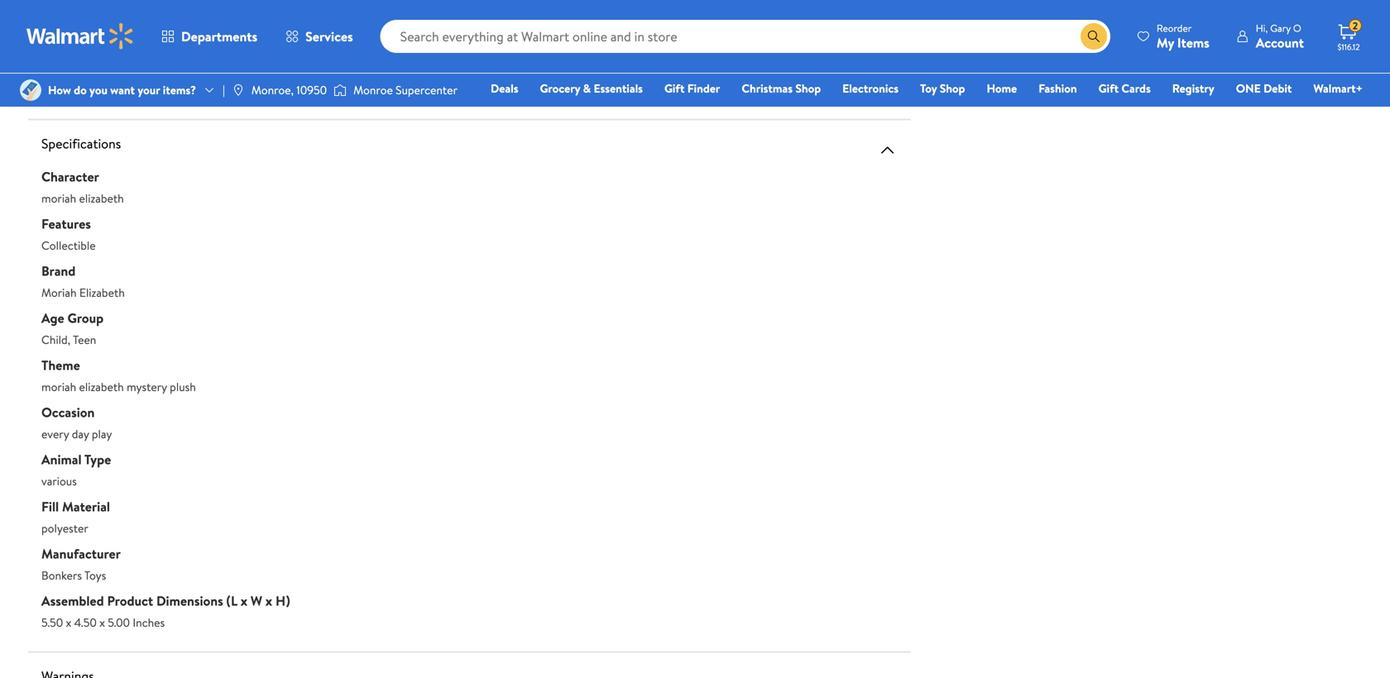 Task type: describe. For each thing, give the bounding box(es) containing it.
2
[[1353, 19, 1358, 33]]

home link
[[979, 79, 1025, 97]]

verified
[[720, 82, 758, 98]]

grocery
[[540, 80, 580, 96]]

5.00
[[108, 615, 130, 631]]

1 elizabeth from the top
[[79, 190, 124, 206]]

home
[[987, 80, 1017, 96]]

walmart image
[[26, 23, 134, 50]]

it.
[[761, 82, 770, 98]]

services
[[305, 27, 353, 46]]

deals link
[[483, 79, 526, 97]]

product
[[210, 82, 250, 98]]

others
[[465, 82, 497, 98]]

reorder
[[1157, 21, 1192, 35]]

supercenter
[[396, 82, 458, 98]]

aim
[[80, 82, 98, 98]]

elizabeth
[[79, 285, 125, 301]]

one debit link
[[1229, 79, 1300, 97]]

1 and from the left
[[444, 82, 462, 98]]

moriah
[[41, 285, 77, 301]]

items
[[1178, 34, 1210, 52]]

dimensions
[[156, 592, 223, 610]]

$116.12
[[1338, 41, 1360, 53]]

my
[[1157, 34, 1174, 52]]

o
[[1293, 21, 1302, 35]]

your
[[138, 82, 160, 98]]

&
[[583, 80, 591, 96]]

specifications
[[41, 134, 121, 153]]

|
[[223, 82, 225, 98]]

inches
[[133, 615, 165, 631]]

hi,
[[1256, 21, 1268, 35]]

reorder my items
[[1157, 21, 1210, 52]]

fashion
[[1039, 80, 1077, 96]]

assembled
[[41, 592, 104, 610]]

suppliers
[[397, 82, 441, 98]]

play
[[92, 426, 112, 442]]

child,
[[41, 332, 70, 348]]

we
[[61, 82, 77, 98]]

various
[[41, 473, 77, 490]]

Walmart Site-Wide search field
[[380, 20, 1111, 53]]

one debit
[[1236, 80, 1292, 96]]

how do you want your items?
[[48, 82, 196, 98]]

0 horizontal spatial you
[[89, 82, 108, 98]]

gift for gift finder
[[665, 80, 685, 96]]

monroe
[[353, 82, 393, 98]]

registry link
[[1165, 79, 1222, 97]]

10950
[[296, 82, 327, 98]]

debit
[[1264, 80, 1292, 96]]

account
[[1256, 34, 1304, 52]]

see
[[588, 82, 605, 98]]

we
[[657, 82, 671, 98]]

provide
[[500, 82, 538, 98]]

finder
[[688, 80, 720, 96]]

x right (l
[[241, 592, 248, 610]]

teen
[[73, 332, 96, 348]]

character moriah elizabeth features collectible brand moriah elizabeth age group child, teen theme moriah elizabeth mystery plush occasion every day play animal type various fill material polyester manufacturer bonkers toys assembled product dimensions (l x w x h) 5.50 x 4.50 x 5.00 inches
[[41, 168, 290, 631]]

brand
[[41, 262, 76, 280]]

 image for monroe supercenter
[[334, 82, 347, 98]]

day
[[72, 426, 89, 442]]

christmas
[[742, 80, 793, 96]]

one
[[1236, 80, 1261, 96]]

registry
[[1172, 80, 1215, 96]]

departments button
[[147, 17, 272, 56]]

gary
[[1271, 21, 1291, 35]]

monroe,
[[251, 82, 294, 98]]

specifications image
[[878, 140, 898, 160]]

toys
[[84, 568, 106, 584]]

we aim to show you accurate product information. manufacturers, suppliers and others provide what you see here, and we have not verified it. see our disclaimer
[[61, 82, 867, 98]]

show
[[114, 82, 140, 98]]



Task type: vqa. For each thing, say whether or not it's contained in the screenshot.
do
yes



Task type: locate. For each thing, give the bounding box(es) containing it.
gift cards
[[1099, 80, 1151, 96]]

x right w
[[266, 592, 272, 610]]

gift
[[665, 80, 685, 96], [1099, 80, 1119, 96]]

accurate
[[163, 82, 207, 98]]

gift inside gift finder link
[[665, 80, 685, 96]]

1 horizontal spatial  image
[[334, 82, 347, 98]]

gift inside gift cards link
[[1099, 80, 1119, 96]]

you right do in the top of the page
[[89, 82, 108, 98]]

Search search field
[[380, 20, 1111, 53]]

0 vertical spatial elizabeth
[[79, 190, 124, 206]]

deals
[[491, 80, 518, 96]]

product
[[107, 592, 153, 610]]

gift finder
[[665, 80, 720, 96]]

you
[[89, 82, 108, 98], [143, 82, 161, 98], [567, 82, 586, 98]]

gift cards link
[[1091, 79, 1158, 97]]

2 shop from the left
[[940, 80, 965, 96]]

elizabeth down character on the left of the page
[[79, 190, 124, 206]]

hi, gary o account
[[1256, 21, 1304, 52]]

1 vertical spatial elizabeth
[[79, 379, 124, 395]]

5.50
[[41, 615, 63, 631]]

1 horizontal spatial and
[[636, 82, 654, 98]]

animal
[[41, 451, 82, 469]]

1 horizontal spatial you
[[143, 82, 161, 98]]

fill
[[41, 498, 59, 516]]

gift finder link
[[657, 79, 728, 97]]

not
[[700, 82, 717, 98]]

features
[[41, 215, 91, 233]]

2 gift from the left
[[1099, 80, 1119, 96]]

moriah down the theme
[[41, 379, 76, 395]]

1 horizontal spatial shop
[[940, 80, 965, 96]]

here,
[[608, 82, 634, 98]]

4.50
[[74, 615, 97, 631]]

how
[[48, 82, 71, 98]]

toy
[[920, 80, 937, 96]]

 image left the how
[[20, 79, 41, 101]]

shop for christmas shop
[[796, 80, 821, 96]]

monroe, 10950
[[251, 82, 327, 98]]

what
[[540, 82, 565, 98]]

and left others
[[444, 82, 462, 98]]

0 horizontal spatial  image
[[20, 79, 41, 101]]

monroe supercenter
[[353, 82, 458, 98]]

gift for gift cards
[[1099, 80, 1119, 96]]

mystery
[[127, 379, 167, 395]]

electronics link
[[835, 79, 906, 97]]

x right the 5.50
[[66, 615, 71, 631]]

 image
[[232, 84, 245, 97]]

gift left cards at right top
[[1099, 80, 1119, 96]]

grocery & essentials link
[[533, 79, 650, 97]]

0 horizontal spatial gift
[[665, 80, 685, 96]]

shop
[[796, 80, 821, 96], [940, 80, 965, 96]]

plush
[[170, 379, 196, 395]]

manufacturer
[[41, 545, 121, 563]]

toy shop link
[[913, 79, 973, 97]]

essentials
[[594, 80, 643, 96]]

do
[[74, 82, 87, 98]]

2 moriah from the top
[[41, 379, 76, 395]]

toy shop
[[920, 80, 965, 96]]

items?
[[163, 82, 196, 98]]

you left see
[[567, 82, 586, 98]]

1 shop from the left
[[796, 80, 821, 96]]

2 and from the left
[[636, 82, 654, 98]]

w
[[251, 592, 262, 610]]

1 horizontal spatial gift
[[1099, 80, 1119, 96]]

moriah down character on the left of the page
[[41, 190, 76, 206]]

elizabeth up occasion
[[79, 379, 124, 395]]

shop for toy shop
[[940, 80, 965, 96]]

you right show
[[143, 82, 161, 98]]

collectible
[[41, 238, 96, 254]]

0 horizontal spatial and
[[444, 82, 462, 98]]

0 horizontal spatial shop
[[796, 80, 821, 96]]

see our disclaimer button
[[776, 82, 867, 98]]

christmas shop link
[[734, 79, 829, 97]]

gift left finder
[[665, 80, 685, 96]]

grocery & essentials
[[540, 80, 643, 96]]

services button
[[272, 17, 367, 56]]

elizabeth
[[79, 190, 124, 206], [79, 379, 124, 395]]

1 moriah from the top
[[41, 190, 76, 206]]

walmart+ link
[[1306, 79, 1371, 97]]

information.
[[253, 82, 315, 98]]

and left the we
[[636, 82, 654, 98]]

 image right 10950
[[334, 82, 347, 98]]

walmart+
[[1314, 80, 1363, 96]]

(l
[[226, 592, 238, 610]]

 image
[[20, 79, 41, 101], [334, 82, 347, 98]]

material
[[62, 498, 110, 516]]

0 vertical spatial moriah
[[41, 190, 76, 206]]

occasion
[[41, 403, 95, 422]]

h)
[[276, 592, 290, 610]]

see
[[776, 82, 794, 98]]

age
[[41, 309, 64, 327]]

search icon image
[[1087, 30, 1101, 43]]

polyester
[[41, 521, 88, 537]]

theme
[[41, 356, 80, 374]]

2 elizabeth from the top
[[79, 379, 124, 395]]

x left 5.00
[[99, 615, 105, 631]]

electronics
[[843, 80, 899, 96]]

our
[[797, 82, 814, 98]]

cards
[[1122, 80, 1151, 96]]

1 gift from the left
[[665, 80, 685, 96]]

 image for how do you want your items?
[[20, 79, 41, 101]]

2 horizontal spatial you
[[567, 82, 586, 98]]

manufacturers,
[[318, 82, 394, 98]]

every
[[41, 426, 69, 442]]

shop right see
[[796, 80, 821, 96]]

1 vertical spatial moriah
[[41, 379, 76, 395]]

departments
[[181, 27, 257, 46]]

group
[[67, 309, 104, 327]]

to
[[101, 82, 111, 98]]

want
[[110, 82, 135, 98]]

shop right toy
[[940, 80, 965, 96]]



